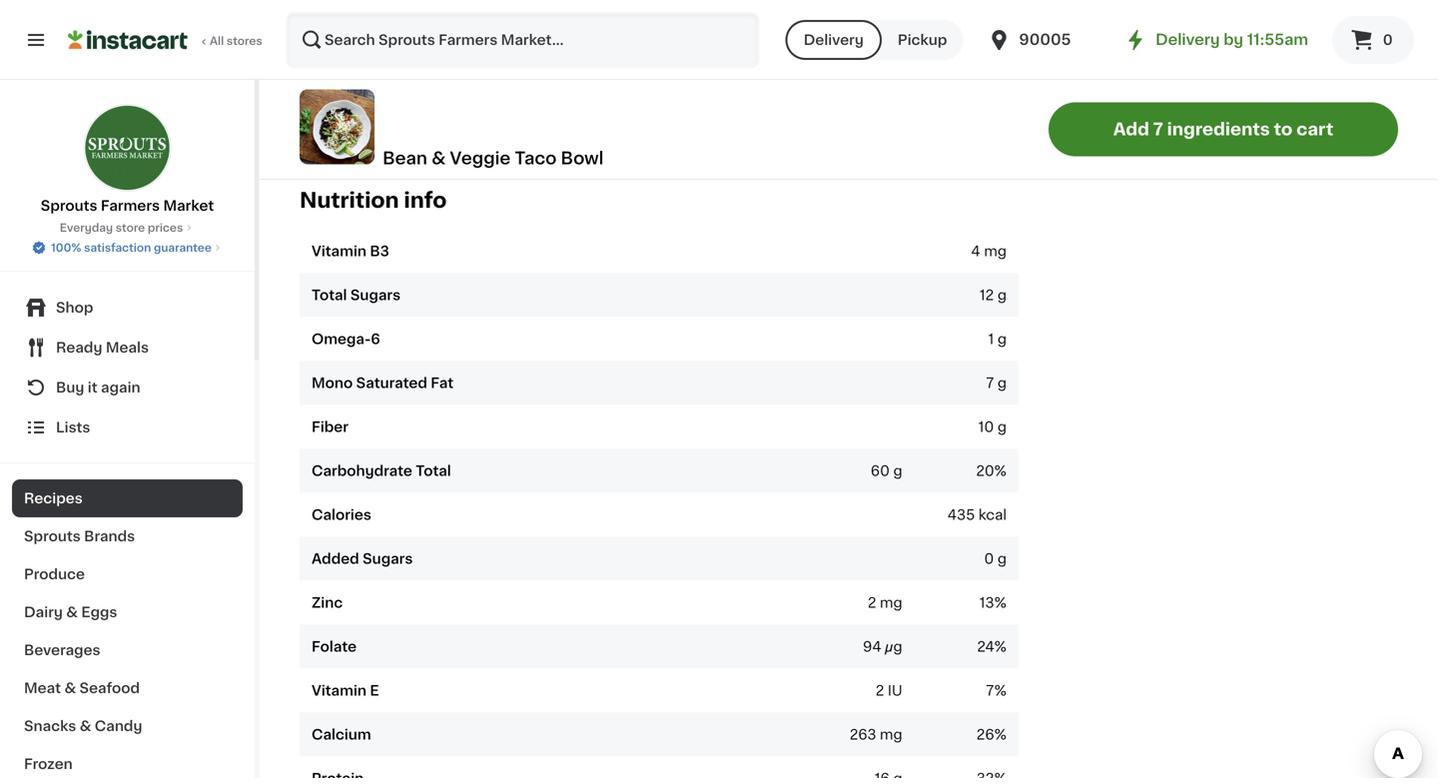 Task type: describe. For each thing, give the bounding box(es) containing it.
everyday store prices link
[[60, 220, 195, 236]]

7 g
[[986, 376, 1007, 390]]

veggie
[[450, 150, 511, 167]]

sprouts farmers market link
[[41, 104, 214, 216]]

0 vertical spatial total
[[312, 288, 347, 302]]

bean & veggie taco bowl
[[383, 150, 604, 167]]

meat & seafood link
[[12, 669, 243, 707]]

& for snacks
[[80, 719, 91, 733]]

8
[[368, 138, 377, 152]]

% for 24
[[995, 640, 1007, 654]]

263
[[850, 728, 877, 742]]

add inside add 7 ingredients to cart button
[[1114, 121, 1150, 138]]

ready meals button
[[12, 328, 243, 368]]

a inside "heat oil in a medium skillet over medium heat. add bell pepper and onion; cook, stirring often, until the vegetables are crisp-tender, 5 to 8 minutes."
[[423, 98, 431, 112]]

0 for 0
[[1383, 33, 1393, 47]]

all stores link
[[68, 12, 264, 68]]

2 medium from the left
[[574, 98, 632, 112]]

using.
[[1163, 118, 1204, 132]]

60
[[871, 464, 890, 478]]

1 medium from the left
[[435, 98, 492, 112]]

2 iu
[[876, 684, 903, 698]]

omega-
[[312, 332, 371, 346]]

0 vertical spatial with
[[1156, 98, 1186, 112]]

10
[[979, 420, 994, 434]]

11:55am
[[1247, 32, 1309, 47]]

all stores
[[210, 35, 262, 46]]

beans
[[1012, 98, 1055, 112]]

mound rice and beans in a bowl. top with the vegetables, cheese, pico de gallo (or salsa) and cilantro, if using. serve with lime wedges and hot sauce, if desired.
[[899, 98, 1356, 152]]

recipes link
[[12, 480, 243, 517]]

0 horizontal spatial if
[[1064, 138, 1074, 152]]

ingredients
[[1168, 121, 1270, 138]]

26
[[977, 728, 995, 742]]

sugars for total sugars
[[351, 288, 401, 302]]

1 for 1 g
[[988, 332, 994, 346]]

2 for 2 iu
[[876, 684, 884, 698]]

24 %
[[977, 640, 1007, 654]]

(or
[[992, 118, 1012, 132]]

eggs
[[81, 605, 117, 619]]

to inside "heat oil in a medium skillet over medium heat. add bell pepper and onion; cook, stirring often, until the vegetables are crisp-tender, 5 to 8 minutes."
[[350, 138, 364, 152]]

are
[[677, 118, 700, 132]]

1 vertical spatial total
[[416, 464, 451, 478]]

13 %
[[980, 596, 1007, 610]]

farmers
[[101, 199, 160, 213]]

onion;
[[350, 118, 393, 132]]

desired.
[[1077, 138, 1134, 152]]

recipes
[[24, 492, 83, 505]]

g for 60 g
[[894, 464, 903, 478]]

mono
[[312, 376, 353, 390]]

to inside add 7 ingredients to cart button
[[1274, 121, 1293, 138]]

stores
[[227, 35, 262, 46]]

% for 20
[[995, 464, 1007, 478]]

sprouts brands
[[24, 529, 135, 543]]

1 for 1
[[313, 104, 319, 118]]

until
[[536, 118, 566, 132]]

over
[[540, 98, 571, 112]]

sprouts farmers market logo image
[[83, 104, 171, 192]]

cook,
[[396, 118, 435, 132]]

vitamin b3
[[312, 244, 389, 258]]

4
[[971, 244, 981, 258]]

nutrition
[[300, 190, 399, 211]]

0 button
[[1333, 16, 1415, 64]]

fiber
[[312, 420, 349, 434]]

heat.
[[635, 98, 670, 112]]

heat oil in a medium skillet over medium heat. add bell pepper and onion; cook, stirring often, until the vegetables are crisp-tender, 5 to 8 minutes.
[[350, 98, 816, 152]]

cilantro,
[[1090, 118, 1146, 132]]

ready meals
[[56, 341, 149, 355]]

% for 26
[[995, 728, 1007, 742]]

prices
[[148, 222, 183, 233]]

% for 13
[[995, 596, 1007, 610]]

and up (or
[[982, 98, 1008, 112]]

2 mg
[[868, 596, 903, 610]]

satisfaction
[[84, 242, 151, 253]]

pico
[[899, 118, 930, 132]]

calories
[[312, 508, 371, 522]]

salsa)
[[1016, 118, 1057, 132]]

ready meals link
[[12, 328, 243, 368]]

mg for 4 mg
[[984, 244, 1007, 258]]

carbohydrate total
[[312, 464, 451, 478]]

wedges
[[899, 138, 954, 152]]

again
[[101, 381, 141, 395]]

omega-6
[[312, 332, 380, 346]]

iu
[[888, 684, 903, 698]]

g for 12 g
[[998, 288, 1007, 302]]

minutes.
[[381, 138, 441, 152]]

delivery by 11:55am link
[[1124, 28, 1309, 52]]

e
[[370, 684, 379, 698]]

pickup
[[898, 33, 947, 47]]

g for 10 g
[[998, 420, 1007, 434]]

kcal
[[979, 508, 1007, 522]]

bowl.
[[1086, 98, 1123, 112]]

sprouts for sprouts farmers market
[[41, 199, 97, 213]]

100% satisfaction guarantee
[[51, 242, 212, 253]]

7 %
[[986, 684, 1007, 698]]

added sugars
[[312, 552, 413, 566]]

delivery by 11:55am
[[1156, 32, 1309, 47]]

added
[[312, 552, 359, 566]]

folate
[[312, 640, 357, 654]]

12
[[980, 288, 994, 302]]

add 7 ingredients to cart
[[1114, 121, 1334, 138]]

vegetables,
[[1216, 98, 1297, 112]]

pickup button
[[882, 20, 963, 60]]

20 %
[[976, 464, 1007, 478]]



Task type: vqa. For each thing, say whether or not it's contained in the screenshot.
Add button for 34
no



Task type: locate. For each thing, give the bounding box(es) containing it.
0 horizontal spatial total
[[312, 288, 347, 302]]

0 vertical spatial vitamin
[[312, 244, 367, 258]]

g up 13 %
[[998, 552, 1007, 566]]

0 horizontal spatial in
[[407, 98, 419, 112]]

cheese,
[[1301, 98, 1356, 112]]

0 horizontal spatial with
[[1156, 98, 1186, 112]]

saturated
[[356, 376, 427, 390]]

brands
[[84, 529, 135, 543]]

6
[[371, 332, 380, 346]]

g right the 12
[[998, 288, 1007, 302]]

0 g
[[984, 552, 1007, 566]]

if right sauce,
[[1064, 138, 1074, 152]]

mg right 4
[[984, 244, 1007, 258]]

0 vertical spatial if
[[1150, 118, 1159, 132]]

snacks & candy link
[[12, 707, 243, 745]]

2 vertical spatial 7
[[986, 684, 995, 698]]

the inside the mound rice and beans in a bowl. top with the vegetables, cheese, pico de gallo (or salsa) and cilantro, if using. serve with lime wedges and hot sauce, if desired.
[[1189, 98, 1213, 112]]

mono saturated fat
[[312, 376, 454, 390]]

carbohydrate
[[312, 464, 412, 478]]

1 in from the left
[[407, 98, 419, 112]]

produce link
[[12, 555, 243, 593]]

24
[[977, 640, 995, 654]]

1 left heat
[[313, 104, 319, 118]]

heat
[[350, 98, 384, 112]]

mg up 'μg'
[[880, 596, 903, 610]]

1 horizontal spatial a
[[1074, 98, 1083, 112]]

1 horizontal spatial 1
[[988, 332, 994, 346]]

& for meat
[[64, 681, 76, 695]]

2 left iu
[[876, 684, 884, 698]]

1 a from the left
[[423, 98, 431, 112]]

2 % from the top
[[995, 596, 1007, 610]]

the right until
[[570, 118, 593, 132]]

add inside "heat oil in a medium skillet over medium heat. add bell pepper and onion; cook, stirring often, until the vegetables are crisp-tender, 5 to 8 minutes."
[[674, 98, 703, 112]]

sugars right the added
[[363, 552, 413, 566]]

& right meat at bottom left
[[64, 681, 76, 695]]

to left cart
[[1274, 121, 1293, 138]]

guarantee
[[154, 242, 212, 253]]

sprouts farmers market
[[41, 199, 214, 213]]

0 vertical spatial 0
[[1383, 33, 1393, 47]]

and
[[789, 98, 816, 112], [982, 98, 1008, 112], [1060, 118, 1087, 132], [958, 138, 984, 152]]

shop link
[[12, 288, 243, 328]]

0 horizontal spatial 1
[[313, 104, 319, 118]]

bell
[[706, 98, 731, 112]]

sprouts brands link
[[12, 517, 243, 555]]

7 right cilantro,
[[1153, 121, 1164, 138]]

delivery inside button
[[804, 33, 864, 47]]

taco
[[515, 150, 557, 167]]

7
[[1153, 121, 1164, 138], [986, 376, 994, 390], [986, 684, 995, 698]]

delivery left 'pickup'
[[804, 33, 864, 47]]

1 vertical spatial sugars
[[363, 552, 413, 566]]

0 horizontal spatial add
[[674, 98, 703, 112]]

vitamin left e
[[312, 684, 367, 698]]

sauce,
[[1015, 138, 1061, 152]]

vitamin for vitamin e
[[312, 684, 367, 698]]

0 horizontal spatial a
[[423, 98, 431, 112]]

delivery button
[[786, 20, 882, 60]]

meat
[[24, 681, 61, 695]]

1 vertical spatial with
[[1252, 118, 1281, 132]]

1 vertical spatial mg
[[880, 596, 903, 610]]

beverages
[[24, 643, 100, 657]]

dairy & eggs link
[[12, 593, 243, 631]]

1 horizontal spatial if
[[1150, 118, 1159, 132]]

1 vertical spatial vitamin
[[312, 684, 367, 698]]

g up the "7 g"
[[998, 332, 1007, 346]]

nutrition info
[[300, 190, 447, 211]]

7 for 7 g
[[986, 376, 994, 390]]

None search field
[[286, 12, 760, 68]]

1 horizontal spatial with
[[1252, 118, 1281, 132]]

all
[[210, 35, 224, 46]]

0 horizontal spatial delivery
[[804, 33, 864, 47]]

0 horizontal spatial medium
[[435, 98, 492, 112]]

90005
[[1019, 32, 1071, 47]]

mg for 263 mg
[[880, 728, 903, 742]]

1 horizontal spatial add
[[1114, 121, 1150, 138]]

total sugars
[[312, 288, 401, 302]]

0 vertical spatial 7
[[1153, 121, 1164, 138]]

1 horizontal spatial in
[[1058, 98, 1071, 112]]

vitamin for vitamin b3
[[312, 244, 367, 258]]

7 up 26 %
[[986, 684, 995, 698]]

total
[[312, 288, 347, 302], [416, 464, 451, 478]]

delivery for delivery by 11:55am
[[1156, 32, 1220, 47]]

a left bowl.
[[1074, 98, 1083, 112]]

7 for 7 %
[[986, 684, 995, 698]]

add down top
[[1114, 121, 1150, 138]]

g right the 10
[[998, 420, 1007, 434]]

cart
[[1297, 121, 1334, 138]]

0 vertical spatial mg
[[984, 244, 1007, 258]]

with up "using."
[[1156, 98, 1186, 112]]

calcium
[[312, 728, 371, 742]]

everyday
[[60, 222, 113, 233]]

1 vertical spatial if
[[1064, 138, 1074, 152]]

bean
[[383, 150, 428, 167]]

g right 60
[[894, 464, 903, 478]]

sprouts up everyday
[[41, 199, 97, 213]]

0 for 0 g
[[984, 552, 994, 566]]

the inside "heat oil in a medium skillet over medium heat. add bell pepper and onion; cook, stirring often, until the vegetables are crisp-tender, 5 to 8 minutes."
[[570, 118, 593, 132]]

1 vitamin from the top
[[312, 244, 367, 258]]

and down bowl.
[[1060, 118, 1087, 132]]

0 inside '0' button
[[1383, 33, 1393, 47]]

lists
[[56, 421, 90, 435]]

total right carbohydrate at the bottom of the page
[[416, 464, 451, 478]]

100%
[[51, 242, 81, 253]]

% down 7 % at the bottom right of the page
[[995, 728, 1007, 742]]

sugars up 6 on the left top of the page
[[351, 288, 401, 302]]

skillet
[[496, 98, 537, 112]]

rice
[[952, 98, 978, 112]]

1 vertical spatial 0
[[984, 552, 994, 566]]

dairy & eggs
[[24, 605, 117, 619]]

zinc
[[312, 596, 343, 610]]

& left candy
[[80, 719, 91, 733]]

mg right 263 at the right bottom of the page
[[880, 728, 903, 742]]

% up 7 % at the bottom right of the page
[[995, 640, 1007, 654]]

add up are
[[674, 98, 703, 112]]

5 % from the top
[[995, 728, 1007, 742]]

1 vertical spatial the
[[570, 118, 593, 132]]

stirring
[[438, 118, 487, 132]]

candy
[[95, 719, 142, 733]]

to left 8
[[350, 138, 364, 152]]

0 vertical spatial sprouts
[[41, 199, 97, 213]]

lists link
[[12, 408, 243, 448]]

1 vertical spatial 2
[[876, 684, 884, 698]]

100% satisfaction guarantee button
[[31, 236, 224, 256]]

and inside "heat oil in a medium skillet over medium heat. add bell pepper and onion; cook, stirring often, until the vegetables are crisp-tender, 5 to 8 minutes."
[[789, 98, 816, 112]]

4 % from the top
[[995, 684, 1007, 698]]

buy
[[56, 381, 84, 395]]

and up 5 on the top right of the page
[[789, 98, 816, 112]]

µg
[[885, 640, 903, 654]]

0 vertical spatial add
[[674, 98, 703, 112]]

4 mg
[[971, 244, 1007, 258]]

service type group
[[786, 20, 963, 60]]

% down 0 g
[[995, 596, 1007, 610]]

delivery for delivery
[[804, 33, 864, 47]]

7 inside button
[[1153, 121, 1164, 138]]

sprouts down recipes
[[24, 529, 81, 543]]

by
[[1224, 32, 1244, 47]]

Search field
[[288, 14, 758, 66]]

435 kcal
[[948, 508, 1007, 522]]

instacart logo image
[[68, 28, 188, 52]]

1 horizontal spatial 0
[[1383, 33, 1393, 47]]

and down 'gallo'
[[958, 138, 984, 152]]

g for 1 g
[[998, 332, 1007, 346]]

g for 7 g
[[998, 376, 1007, 390]]

mound
[[899, 98, 948, 112]]

0 horizontal spatial 0
[[984, 552, 994, 566]]

1 horizontal spatial total
[[416, 464, 451, 478]]

sugars for added sugars
[[363, 552, 413, 566]]

crisp-
[[703, 118, 744, 132]]

vitamin left b3
[[312, 244, 367, 258]]

g for 0 g
[[998, 552, 1007, 566]]

0 vertical spatial 2
[[868, 596, 877, 610]]

0 horizontal spatial the
[[570, 118, 593, 132]]

vegetables
[[596, 118, 674, 132]]

medium up vegetables
[[574, 98, 632, 112]]

1 horizontal spatial to
[[1274, 121, 1293, 138]]

& left eggs
[[66, 605, 78, 619]]

meat & seafood
[[24, 681, 140, 695]]

total up omega-
[[312, 288, 347, 302]]

94 µg
[[863, 640, 903, 654]]

seafood
[[79, 681, 140, 695]]

7 up 10 g
[[986, 376, 994, 390]]

with down vegetables,
[[1252, 118, 1281, 132]]

buy it again
[[56, 381, 141, 395]]

vitamin
[[312, 244, 367, 258], [312, 684, 367, 698]]

2 vertical spatial mg
[[880, 728, 903, 742]]

1 vertical spatial add
[[1114, 121, 1150, 138]]

b3
[[370, 244, 389, 258]]

frozen link
[[12, 745, 243, 778]]

1 horizontal spatial delivery
[[1156, 32, 1220, 47]]

sprouts for sprouts brands
[[24, 529, 81, 543]]

mg for 2 mg
[[880, 596, 903, 610]]

3 % from the top
[[995, 640, 1007, 654]]

ready
[[56, 341, 102, 355]]

add 7 ingredients to cart button
[[1049, 102, 1399, 156]]

0 horizontal spatial to
[[350, 138, 364, 152]]

1 horizontal spatial the
[[1189, 98, 1213, 112]]

mg
[[984, 244, 1007, 258], [880, 596, 903, 610], [880, 728, 903, 742]]

0 vertical spatial sugars
[[351, 288, 401, 302]]

if down top
[[1150, 118, 1159, 132]]

produce
[[24, 567, 85, 581]]

in right beans
[[1058, 98, 1071, 112]]

delivery left the by at the right
[[1156, 32, 1220, 47]]

& for dairy
[[66, 605, 78, 619]]

1 vertical spatial 7
[[986, 376, 994, 390]]

% up kcal
[[995, 464, 1007, 478]]

1 % from the top
[[995, 464, 1007, 478]]

a up cook,
[[423, 98, 431, 112]]

2 in from the left
[[1058, 98, 1071, 112]]

medium
[[435, 98, 492, 112], [574, 98, 632, 112]]

a inside the mound rice and beans in a bowl. top with the vegetables, cheese, pico de gallo (or salsa) and cilantro, if using. serve with lime wedges and hot sauce, if desired.
[[1074, 98, 1083, 112]]

2 vitamin from the top
[[312, 684, 367, 698]]

2
[[868, 596, 877, 610], [876, 684, 884, 698]]

gallo
[[955, 118, 989, 132]]

oil
[[387, 98, 403, 112]]

1 down 12 g
[[988, 332, 994, 346]]

in inside "heat oil in a medium skillet over medium heat. add bell pepper and onion; cook, stirring often, until the vegetables are crisp-tender, 5 to 8 minutes."
[[407, 98, 419, 112]]

in inside the mound rice and beans in a bowl. top with the vegetables, cheese, pico de gallo (or salsa) and cilantro, if using. serve with lime wedges and hot sauce, if desired.
[[1058, 98, 1071, 112]]

% down 24 %
[[995, 684, 1007, 698]]

the up "using."
[[1189, 98, 1213, 112]]

often,
[[491, 118, 532, 132]]

1 horizontal spatial medium
[[574, 98, 632, 112]]

beverages link
[[12, 631, 243, 669]]

& right "bean"
[[432, 150, 446, 167]]

& for bean
[[432, 150, 446, 167]]

0 vertical spatial the
[[1189, 98, 1213, 112]]

2 a from the left
[[1074, 98, 1083, 112]]

in right oil
[[407, 98, 419, 112]]

shop
[[56, 301, 93, 315]]

1 vertical spatial sprouts
[[24, 529, 81, 543]]

0 vertical spatial 1
[[313, 104, 319, 118]]

store
[[116, 222, 145, 233]]

hot
[[988, 138, 1011, 152]]

% for 7
[[995, 684, 1007, 698]]

2 for 2 mg
[[868, 596, 877, 610]]

5
[[797, 118, 806, 132]]

2 up 94
[[868, 596, 877, 610]]

1 vertical spatial 1
[[988, 332, 994, 346]]

10 g
[[979, 420, 1007, 434]]

g down 1 g
[[998, 376, 1007, 390]]

medium up stirring
[[435, 98, 492, 112]]



